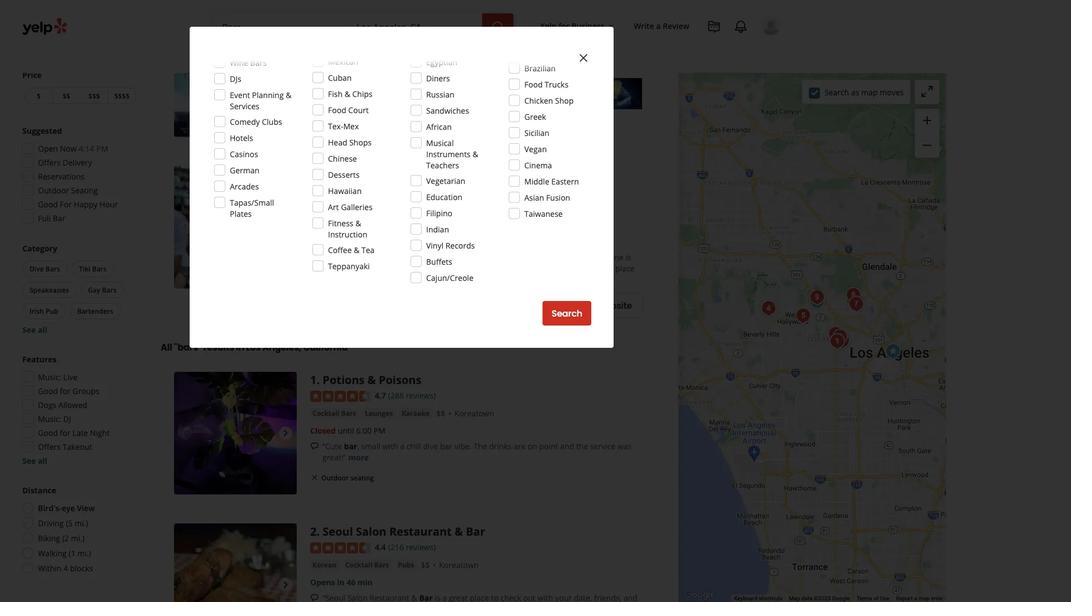 Task type: describe. For each thing, give the bounding box(es) containing it.
friendly for vegan friendly
[[414, 235, 442, 245]]

tiki-ti cocktail lounge image
[[844, 291, 866, 313]]

good for groups
[[38, 386, 99, 397]]

results
[[203, 341, 234, 354]]

apb image
[[793, 305, 815, 327]]

map region
[[557, 0, 986, 603]]

and up this
[[587, 252, 601, 263]]

music: live
[[38, 372, 78, 383]]

4
[[64, 563, 68, 574]]

tapas/small
[[230, 197, 274, 208]]

(2
[[62, 533, 69, 544]]

in inside "came here about three times and i'm so in love with this place, the vibe and scene is cute and colorful! if you want a laid back place to drink or eat or both. this is the place for…"
[[474, 252, 481, 263]]

map for error
[[919, 596, 930, 603]]

applebee's
[[310, 14, 370, 30]]

& inside "event planning & services"
[[286, 90, 292, 100]]

eastern
[[552, 176, 579, 187]]

and up laid
[[434, 252, 448, 263]]

bar inside the , small with a chill dive bar vibe. the drinks are on point and the service was great!"
[[440, 441, 453, 452]]

slideshow element for open until midnight
[[174, 14, 297, 137]]

16 speech v2 image
[[310, 442, 319, 451]]

fitness & instruction
[[328, 218, 368, 240]]

restaurant
[[390, 524, 452, 539]]

opens in 46 min
[[310, 577, 373, 588]]

tex-
[[328, 121, 343, 131]]

noir hollywood image
[[806, 287, 829, 309]]

16 close v2 image
[[310, 474, 319, 483]]

vegan for vegan friendly
[[390, 235, 412, 245]]

& right restaurant
[[455, 524, 463, 539]]

1 or from the left
[[523, 263, 530, 274]]

truly la link
[[310, 166, 356, 181]]

shop
[[555, 95, 574, 106]]

bars for gay bars button
[[102, 285, 117, 295]]

until for applebee's
[[333, 53, 350, 64]]

pub
[[46, 307, 58, 316]]

tea
[[362, 245, 375, 255]]

1 . potions & poisons
[[310, 372, 422, 388]]

biking
[[38, 533, 60, 544]]

1 vertical spatial cocktail bars link
[[310, 408, 358, 419]]

1 vertical spatial open
[[38, 143, 58, 154]]

google image
[[681, 588, 718, 603]]

if
[[388, 263, 393, 274]]

home services
[[298, 49, 351, 60]]

vegetarian
[[426, 176, 466, 186]]

2 vertical spatial in
[[337, 577, 345, 588]]

& up "4.7" link
[[368, 372, 376, 388]]

this
[[517, 252, 531, 263]]

slideshow element for open until 11:30 pm
[[174, 166, 297, 289]]

service
[[590, 441, 616, 452]]

head
[[328, 137, 347, 148]]

(216
[[388, 543, 404, 553]]

friendly for pet friendly
[[335, 235, 363, 245]]

2 horizontal spatial bar
[[466, 524, 485, 539]]

1 vertical spatial in
[[236, 341, 244, 354]]

fish & chips
[[328, 88, 373, 99]]

mi.) for biking (2 mi.)
[[71, 533, 85, 544]]

(216 reviews) link
[[388, 541, 436, 553]]

cocktail bars for cocktail bars button to the middle
[[313, 409, 356, 418]]

2 vertical spatial more
[[348, 452, 369, 463]]

reviews) for poisons
[[406, 391, 436, 401]]

zoom in image
[[921, 114, 934, 127]]

lounges link
[[363, 408, 395, 419]]

0 horizontal spatial delivery
[[63, 157, 92, 168]]

scene
[[603, 252, 624, 263]]

a inside the , small with a chill dive bar vibe. the drinks are on point and the service was great!"
[[400, 441, 405, 452]]

cocktail for bottommost cocktail bars button
[[346, 561, 373, 570]]

event planning & services
[[230, 90, 292, 111]]

speakeasies
[[30, 285, 69, 295]]

great!"
[[323, 452, 346, 463]]

instruments
[[426, 149, 471, 159]]

1 vertical spatial view
[[77, 503, 95, 514]]

2 or from the left
[[546, 263, 554, 274]]

auto services
[[385, 49, 434, 60]]

bars for the top cocktail bars button
[[341, 202, 356, 212]]

search dialog
[[0, 0, 1072, 603]]

good for good for happy hour
[[38, 199, 58, 210]]

laid
[[437, 263, 450, 274]]

1 vertical spatial outdoor
[[38, 185, 69, 196]]

coffee
[[328, 245, 352, 255]]

1 horizontal spatial bar
[[409, 14, 428, 30]]

see all button for category
[[22, 325, 47, 335]]

group containing features
[[19, 354, 138, 467]]

dollarita's® back! enjoy at your favorite applebee's. read more
[[320, 83, 486, 105]]

vibe
[[570, 252, 585, 263]]

$$ for 2 . seoul salon restaurant & bar
[[421, 560, 430, 571]]

pet
[[321, 235, 333, 245]]

russian
[[426, 89, 455, 100]]

shops
[[349, 137, 372, 148]]

vinyl
[[426, 240, 444, 251]]

full
[[38, 213, 51, 224]]

previous image for closed until 6:00 pm
[[179, 427, 192, 440]]

2 vertical spatial cocktail bars link
[[343, 560, 391, 571]]

for for groups
[[60, 386, 70, 397]]

enjoy
[[320, 94, 340, 105]]

see all for category
[[22, 325, 47, 335]]

dogs allowed
[[38, 400, 87, 411]]

seoul
[[323, 524, 353, 539]]

truly la image
[[882, 341, 905, 363]]

all for category
[[38, 325, 47, 335]]

& left tea
[[354, 245, 360, 255]]

your
[[351, 94, 367, 105]]

cocktail for cocktail bars button to the middle
[[313, 409, 340, 418]]

bars for cocktail bars button to the middle
[[341, 409, 356, 418]]

& inside musical instruments & teachers
[[473, 149, 479, 159]]

view website link
[[563, 294, 643, 318]]

outdoor seating for 16 checkmark v2 image
[[321, 126, 374, 135]]

tiki
[[79, 264, 90, 273]]

write a review link
[[630, 16, 694, 36]]

, small with a chill dive bar vibe. the drinks are on point and the service was great!"
[[323, 441, 632, 463]]

report
[[897, 596, 913, 603]]

1 bar from the left
[[344, 441, 357, 452]]

djs
[[230, 73, 241, 84]]

4.7 star rating image
[[310, 391, 371, 402]]

sandwiches
[[426, 105, 469, 116]]

"cute
[[323, 441, 342, 452]]

0 horizontal spatial is
[[594, 263, 600, 274]]

0 vertical spatial cocktail bars link
[[310, 202, 358, 213]]

4 slideshow element from the top
[[174, 524, 297, 603]]

offers for offers takeout
[[38, 442, 61, 452]]

16 pet friendly v2 image
[[310, 236, 319, 245]]

& right fish
[[345, 88, 350, 99]]

blocks
[[70, 563, 93, 574]]

. for 1
[[317, 372, 320, 388]]

0 horizontal spatial the
[[556, 252, 568, 263]]

mi.) for driving (5 mi.)
[[75, 518, 88, 529]]

back
[[452, 263, 469, 274]]

bars inside search dialog
[[250, 57, 267, 68]]

pm for closed until 6:00 pm
[[374, 425, 386, 436]]

slideshow element for closed until 6:00 pm
[[174, 372, 297, 495]]

1 place from the left
[[471, 263, 490, 274]]

next image
[[279, 579, 292, 592]]

tu madre - los feliz image
[[843, 284, 865, 307]]

see for features
[[22, 456, 36, 466]]

24 chevron down v2 image
[[436, 48, 449, 62]]

chicken shop
[[525, 95, 574, 106]]

4.4
[[375, 543, 386, 553]]

music: for music: live
[[38, 372, 61, 383]]

education
[[426, 192, 463, 202]]

(288 reviews)
[[388, 391, 436, 401]]

chicken
[[525, 95, 553, 106]]

karaoke
[[402, 409, 430, 418]]

yelp for business button
[[536, 16, 621, 36]]

search button
[[543, 301, 592, 326]]

vegan for vegan
[[525, 144, 547, 154]]

open for truly la
[[310, 219, 331, 230]]

shortcuts
[[759, 596, 783, 603]]

here
[[348, 252, 365, 263]]

until for truly
[[333, 219, 350, 230]]

$$ button
[[52, 87, 80, 104]]

1 16 speech v2 image from the top
[[310, 253, 319, 262]]

potions & poisons image
[[827, 331, 849, 353]]

close image
[[577, 51, 590, 65]]

arcades
[[230, 181, 259, 192]]

with inside "came here about three times and i'm so in love with this place, the vibe and scene is cute and colorful! if you want a laid back place to drink or eat or both. this is the place for…"
[[500, 252, 515, 263]]

0 vertical spatial view
[[573, 300, 594, 312]]

cocktail bars for bottommost cocktail bars button
[[346, 561, 389, 570]]

egyptian
[[426, 57, 458, 67]]

restaurants link
[[212, 40, 289, 73]]

previous image for (286 reviews)
[[179, 221, 192, 234]]

food trucks
[[525, 79, 569, 90]]

2 16 speech v2 image from the top
[[310, 594, 319, 603]]

cocktail bars for the top cocktail bars button
[[313, 202, 356, 212]]

suggested
[[22, 125, 62, 136]]

services for auto services
[[404, 49, 434, 60]]

and down here
[[340, 263, 354, 274]]

musical instruments & teachers
[[426, 138, 479, 171]]

1 vertical spatial more
[[344, 274, 365, 285]]

search image
[[491, 21, 505, 34]]

$ button
[[25, 87, 52, 104]]

bar next door image
[[758, 298, 780, 320]]

all for features
[[38, 456, 47, 466]]

a right write
[[657, 20, 661, 31]]

yelp for business
[[541, 20, 605, 31]]

0 horizontal spatial seoul salon restaurant & bar image
[[174, 524, 297, 603]]

los
[[246, 341, 261, 354]]

tiki bars
[[79, 264, 107, 273]]

$$ for 1 . potions & poisons
[[436, 408, 445, 419]]

on
[[528, 441, 537, 452]]

"cute bar
[[323, 441, 357, 452]]

comedy clubs
[[230, 116, 282, 127]]

are
[[514, 441, 526, 452]]

r bar image
[[832, 330, 854, 352]]

zoom out image
[[921, 139, 934, 152]]

1 horizontal spatial seoul salon restaurant & bar image
[[829, 326, 852, 349]]

bars for bottommost cocktail bars button
[[374, 561, 389, 570]]

services inside "event planning & services"
[[230, 101, 260, 111]]

1 horizontal spatial is
[[626, 252, 632, 263]]

4 star rating image
[[310, 185, 371, 196]]

driving
[[38, 518, 64, 529]]

middle eastern
[[525, 176, 579, 187]]

2 vertical spatial until
[[338, 425, 354, 436]]

1 reviews) from the top
[[406, 184, 436, 195]]

good for good for late night
[[38, 428, 58, 438]]

user actions element
[[532, 14, 797, 83]]

projects image
[[708, 20, 721, 34]]

next image
[[279, 427, 292, 440]]

african
[[426, 121, 452, 132]]

records
[[446, 240, 475, 251]]



Task type: vqa. For each thing, say whether or not it's contained in the screenshot.
Results guaranteed
no



Task type: locate. For each thing, give the bounding box(es) containing it.
mexican
[[328, 56, 359, 67]]

1 vertical spatial delivery
[[63, 157, 92, 168]]

1 slideshow element from the top
[[174, 14, 297, 137]]

0 horizontal spatial place
[[471, 263, 490, 274]]

this
[[577, 263, 592, 274]]

for for business
[[559, 20, 570, 31]]

good up full
[[38, 199, 58, 210]]

point
[[539, 441, 559, 452]]

2 vertical spatial pm
[[374, 425, 386, 436]]

services down event
[[230, 101, 260, 111]]

$$ right pubs button
[[421, 560, 430, 571]]

food for food trucks
[[525, 79, 543, 90]]

reviews) down restaurant
[[406, 543, 436, 553]]

bar inside group
[[53, 213, 65, 224]]

1 vertical spatial cocktail bars
[[313, 409, 356, 418]]

gangnam pocha image
[[825, 323, 847, 346]]

and inside the , small with a chill dive bar vibe. the drinks are on point and the service was great!"
[[561, 441, 574, 452]]

2 see from the top
[[22, 456, 36, 466]]

0 vertical spatial outdoor seating
[[321, 126, 374, 135]]

walking (1 mi.)
[[38, 548, 91, 559]]

. left potions
[[317, 372, 320, 388]]

1 horizontal spatial with
[[500, 252, 515, 263]]

0 horizontal spatial search
[[552, 308, 583, 320]]

seating
[[351, 126, 374, 135], [351, 474, 374, 483]]

or right "eat"
[[546, 263, 554, 274]]

bars for dive bars button
[[46, 264, 60, 273]]

1 all from the top
[[38, 325, 47, 335]]

24 chevron down v2 image
[[354, 48, 367, 62]]

services for home services
[[322, 49, 351, 60]]

,
[[357, 441, 359, 452]]

slideshow element
[[174, 14, 297, 137], [174, 166, 297, 289], [174, 372, 297, 495], [174, 524, 297, 603]]

pm right 4:14 at top left
[[96, 143, 108, 154]]

0 vertical spatial see all
[[22, 325, 47, 335]]

koreatown for restaurant
[[439, 560, 479, 571]]

0 vertical spatial 16 speech v2 image
[[310, 253, 319, 262]]

3 good from the top
[[38, 428, 58, 438]]

16 speech v2 image
[[310, 253, 319, 262], [310, 594, 319, 603]]

2 vertical spatial good
[[38, 428, 58, 438]]

the up both.
[[556, 252, 568, 263]]

german
[[230, 165, 260, 176]]

2 place from the left
[[616, 263, 635, 274]]

1 see all button from the top
[[22, 325, 47, 335]]

offers down 'good for late night'
[[38, 442, 61, 452]]

see all button up distance
[[22, 456, 47, 466]]

2 previous image from the top
[[179, 579, 192, 592]]

see all up distance
[[22, 456, 47, 466]]

1 horizontal spatial friendly
[[414, 235, 442, 245]]

previous image
[[179, 69, 192, 82], [179, 427, 192, 440]]

1 horizontal spatial takeout
[[441, 126, 467, 135]]

diners
[[426, 73, 450, 83]]

$$$$ button
[[108, 87, 136, 104]]

2 horizontal spatial $$
[[436, 408, 445, 419]]

$
[[37, 91, 41, 100]]

2 good from the top
[[38, 386, 58, 397]]

6:00
[[356, 425, 372, 436]]

info icon image
[[445, 235, 454, 244], [445, 235, 454, 244]]

2 reviews) from the top
[[406, 391, 436, 401]]

see down irish
[[22, 325, 36, 335]]

search inside button
[[552, 308, 583, 320]]

0 horizontal spatial friendly
[[335, 235, 363, 245]]

pm inside group
[[96, 143, 108, 154]]

art
[[328, 202, 339, 212]]

$$$ button
[[80, 87, 108, 104]]

review
[[663, 20, 690, 31]]

galleries
[[341, 202, 373, 212]]

hawaiian
[[328, 186, 362, 196]]

1 vertical spatial see all
[[22, 456, 47, 466]]

0 vertical spatial the
[[556, 252, 568, 263]]

4.4 star rating image
[[310, 543, 371, 554]]

bar right dive on the bottom
[[440, 441, 453, 452]]

0 horizontal spatial with
[[383, 441, 398, 452]]

16 checkmark v2 image
[[310, 125, 319, 134]]

irish pub button
[[22, 303, 65, 320]]

potions & poisons image
[[174, 372, 297, 495]]

1 horizontal spatial $$
[[421, 560, 430, 571]]

cocktail bars button
[[310, 202, 358, 213], [310, 408, 358, 419], [343, 560, 391, 571]]

1 vertical spatial seoul salon restaurant & bar image
[[174, 524, 297, 603]]

1 horizontal spatial map
[[919, 596, 930, 603]]

music: down the features
[[38, 372, 61, 383]]

in left 46
[[337, 577, 345, 588]]

google
[[833, 596, 850, 603]]

bar right restaurant
[[466, 524, 485, 539]]

bartenders
[[77, 307, 113, 316]]

outdoor for 16 checkmark v2 image
[[321, 126, 349, 135]]

2 all from the top
[[38, 456, 47, 466]]

in right so
[[474, 252, 481, 263]]

1 horizontal spatial food
[[525, 79, 543, 90]]

a left chill
[[400, 441, 405, 452]]

2 horizontal spatial services
[[404, 49, 434, 60]]

3 slideshow element from the top
[[174, 372, 297, 495]]

0 horizontal spatial bar
[[344, 441, 357, 452]]

16 speech v2 image down opens
[[310, 594, 319, 603]]

reviews) up karaoke
[[406, 391, 436, 401]]

0 vertical spatial koreatown
[[455, 408, 494, 419]]

1 horizontal spatial search
[[825, 87, 850, 98]]

until up cuban
[[333, 53, 350, 64]]

1 see all from the top
[[22, 325, 47, 335]]

2 horizontal spatial in
[[474, 252, 481, 263]]

california
[[303, 341, 348, 354]]

2 previous image from the top
[[179, 427, 192, 440]]

16 speech v2 image down the '16 pet friendly v2' icon
[[310, 253, 319, 262]]

truly la image
[[174, 166, 297, 289]]

search down both.
[[552, 308, 583, 320]]

2 see all from the top
[[22, 456, 47, 466]]

seating down more link
[[351, 474, 374, 483]]

see all button for features
[[22, 456, 47, 466]]

seoul salon restaurant & bar image
[[829, 326, 852, 349], [174, 524, 297, 603]]

reviews) for restaurant
[[406, 543, 436, 553]]

for
[[60, 199, 72, 210]]

bars for tiki bars button
[[92, 264, 107, 273]]

dive
[[30, 264, 44, 273]]

until up pet friendly
[[333, 219, 350, 230]]

good up 'dogs'
[[38, 386, 58, 397]]

district
[[380, 202, 405, 213]]

0 horizontal spatial in
[[236, 341, 244, 354]]

cocktail bars link up min on the bottom of page
[[343, 560, 391, 571]]

view right "eye"
[[77, 503, 95, 514]]

art galleries
[[328, 202, 373, 212]]

pm
[[96, 143, 108, 154], [374, 219, 385, 230], [374, 425, 386, 436]]

1 horizontal spatial the
[[576, 441, 588, 452]]

outdoor seating down more link
[[321, 474, 374, 483]]

0 vertical spatial cocktail bars button
[[310, 202, 358, 213]]

& inside fitness & instruction
[[356, 218, 361, 229]]

option group
[[19, 485, 138, 578]]

in
[[474, 252, 481, 263], [236, 341, 244, 354], [337, 577, 345, 588]]

search for search
[[552, 308, 583, 320]]

view
[[573, 300, 594, 312], [77, 503, 95, 514]]

outdoor seating up head shops
[[321, 126, 374, 135]]

2 . from the top
[[317, 524, 320, 539]]

. left "seoul"
[[317, 524, 320, 539]]

2 vertical spatial cocktail bars
[[346, 561, 389, 570]]

see all for features
[[22, 456, 47, 466]]

16 chevron down v2 image
[[607, 22, 616, 31]]

previous image for (216 reviews)
[[179, 579, 192, 592]]

2 offers from the top
[[38, 442, 61, 452]]

food for food court
[[328, 105, 346, 115]]

mi.) right (1
[[78, 548, 91, 559]]

delivery
[[394, 126, 421, 135], [63, 157, 92, 168]]

wine
[[230, 57, 248, 68]]

clubs
[[262, 116, 282, 127]]

koreatown up the
[[455, 408, 494, 419]]

applebee's grill + bar
[[310, 14, 428, 30]]

yelp
[[541, 20, 557, 31]]

see all button down irish
[[22, 325, 47, 335]]

report a map error
[[897, 596, 943, 603]]

1 vertical spatial .
[[317, 524, 320, 539]]

search for search as map moves
[[825, 87, 850, 98]]

1 music: from the top
[[38, 372, 61, 383]]

1 horizontal spatial in
[[337, 577, 345, 588]]

salon
[[356, 524, 387, 539]]

1 friendly from the left
[[335, 235, 363, 245]]

for inside yelp for business button
[[559, 20, 570, 31]]

2 vertical spatial reviews)
[[406, 543, 436, 553]]

1 outdoor seating from the top
[[321, 126, 374, 135]]

the down scene
[[602, 263, 614, 274]]

1 offers from the top
[[38, 157, 61, 168]]

distance
[[22, 485, 56, 496]]

1 horizontal spatial place
[[616, 263, 635, 274]]

1 vertical spatial music:
[[38, 414, 61, 424]]

& right planning
[[286, 90, 292, 100]]

seating up shops
[[351, 126, 374, 135]]

all down irish pub button
[[38, 325, 47, 335]]

map right as
[[862, 87, 878, 98]]

cocktail bars link up fitness at the left top of page
[[310, 202, 358, 213]]

1 horizontal spatial services
[[322, 49, 351, 60]]

eat
[[533, 263, 544, 274]]

is right scene
[[626, 252, 632, 263]]

previous image
[[179, 221, 192, 234], [179, 579, 192, 592]]

$$ inside button
[[63, 91, 70, 100]]

good down music: dj
[[38, 428, 58, 438]]

1 vertical spatial see all button
[[22, 456, 47, 466]]

more down teppanyaki
[[344, 274, 365, 285]]

business
[[572, 20, 605, 31]]

1 horizontal spatial view
[[573, 300, 594, 312]]

back!
[[378, 83, 399, 93]]

takeout down late
[[63, 442, 92, 452]]

0 vertical spatial bar
[[409, 14, 428, 30]]

previous image for open until midnight
[[179, 69, 192, 82]]

mi.) for walking (1 mi.)
[[78, 548, 91, 559]]

asian
[[525, 192, 544, 203]]

food court
[[328, 105, 369, 115]]

fusion
[[546, 192, 571, 203]]

and right the point
[[561, 441, 574, 452]]

love
[[483, 252, 498, 263]]

offers for offers delivery
[[38, 157, 61, 168]]

2 bar from the left
[[440, 441, 453, 452]]

all down offers takeout
[[38, 456, 47, 466]]

2 outdoor seating from the top
[[321, 474, 374, 483]]

place down love on the top left of page
[[471, 263, 490, 274]]

hour
[[100, 199, 118, 210]]

delivery left 16 checkmark v2 icon
[[394, 126, 421, 135]]

bars inside button
[[92, 264, 107, 273]]

2 seating from the top
[[351, 474, 374, 483]]

1 seating from the top
[[351, 126, 374, 135]]

1 previous image from the top
[[179, 69, 192, 82]]

1 vertical spatial vegan
[[390, 235, 412, 245]]

0 vertical spatial with
[[500, 252, 515, 263]]

bars right art
[[341, 202, 356, 212]]

teachers
[[426, 160, 459, 171]]

1 vertical spatial bar
[[53, 213, 65, 224]]

outdoor seating for the '16 close v2' 'image'
[[321, 474, 374, 483]]

with up drink
[[500, 252, 515, 263]]

0 vertical spatial vegan
[[525, 144, 547, 154]]

2 music: from the top
[[38, 414, 61, 424]]

1 vertical spatial mi.)
[[71, 533, 85, 544]]

open for applebee's grill + bar
[[310, 53, 331, 64]]

"bars"
[[174, 341, 202, 354]]

more down ,
[[348, 452, 369, 463]]

a right report
[[915, 596, 918, 603]]

bars right wine at the top of page
[[250, 57, 267, 68]]

(288
[[388, 391, 404, 401]]

koreatown for poisons
[[455, 408, 494, 419]]

1 vertical spatial seating
[[351, 474, 374, 483]]

2 vertical spatial for
[[60, 428, 70, 438]]

2 vertical spatial the
[[576, 441, 588, 452]]

1 vertical spatial is
[[594, 263, 600, 274]]

(1
[[69, 548, 75, 559]]

1 vertical spatial search
[[552, 308, 583, 320]]

indian
[[426, 224, 449, 235]]

pm down arts district
[[374, 219, 385, 230]]

None search field
[[213, 13, 516, 40]]

cocktail bars down 4.7 star rating image
[[313, 409, 356, 418]]

1 vertical spatial the
[[602, 263, 614, 274]]

arts district
[[363, 202, 405, 213]]

brazilian
[[525, 63, 556, 73]]

delivery down open now 4:14 pm
[[63, 157, 92, 168]]

cocktail up min on the bottom of page
[[346, 561, 373, 570]]

mi.) right (2
[[71, 533, 85, 544]]

colorful!
[[356, 263, 386, 274]]

see up distance
[[22, 456, 36, 466]]

cocktail bars button down 4.7 star rating image
[[310, 408, 358, 419]]

0 vertical spatial for
[[559, 20, 570, 31]]

dj
[[63, 414, 71, 424]]

1 horizontal spatial bar
[[440, 441, 453, 452]]

0 horizontal spatial $$
[[63, 91, 70, 100]]

bar up more link
[[344, 441, 357, 452]]

2 vertical spatial $$
[[421, 560, 430, 571]]

1 vertical spatial cocktail bars button
[[310, 408, 358, 419]]

bars down the 4.4
[[374, 561, 389, 570]]

seating for the '16 close v2' 'image'
[[351, 474, 374, 483]]

0 horizontal spatial takeout
[[63, 442, 92, 452]]

$$$$
[[114, 91, 130, 100]]

& up instruction
[[356, 218, 361, 229]]

music: for music: dj
[[38, 414, 61, 424]]

"came
[[323, 252, 346, 263]]

4:14
[[79, 143, 94, 154]]

0 vertical spatial reviews)
[[406, 184, 436, 195]]

applebee's grill + bar image
[[174, 14, 297, 137]]

is right this
[[594, 263, 600, 274]]

3 reviews) from the top
[[406, 543, 436, 553]]

mi.) right (5
[[75, 518, 88, 529]]

notifications image
[[734, 20, 748, 34]]

the inside the , small with a chill dive bar vibe. the drinks are on point and the service was great!"
[[576, 441, 588, 452]]

offers up reservations
[[38, 157, 61, 168]]

& right instruments in the top of the page
[[473, 149, 479, 159]]

late
[[72, 428, 88, 438]]

services left 24 chevron down v2 icon
[[404, 49, 434, 60]]

0 horizontal spatial food
[[328, 105, 346, 115]]

0 vertical spatial see
[[22, 325, 36, 335]]

pm for open now 4:14 pm
[[96, 143, 108, 154]]

food up "chicken"
[[525, 79, 543, 90]]

court
[[348, 105, 369, 115]]

services up cuban
[[322, 49, 351, 60]]

bars right tiki
[[92, 264, 107, 273]]

more right read
[[466, 94, 486, 105]]

expand map image
[[921, 85, 934, 98]]

bars right dive in the left of the page
[[46, 264, 60, 273]]

group containing category
[[20, 243, 138, 335]]

drugstore cowboy image
[[846, 293, 868, 316]]

0 vertical spatial takeout
[[441, 126, 467, 135]]

1 vertical spatial food
[[328, 105, 346, 115]]

seating for 16 checkmark v2 image
[[351, 126, 374, 135]]

cuban
[[328, 72, 352, 83]]

1 . from the top
[[317, 372, 320, 388]]

pm right 6:00
[[374, 425, 386, 436]]

2 vertical spatial cocktail bars button
[[343, 560, 391, 571]]

4.7
[[375, 391, 386, 401]]

until up "cute bar
[[338, 425, 354, 436]]

more inside dollarita's® back! enjoy at your favorite applebee's. read more
[[466, 94, 486, 105]]

in left los
[[236, 341, 244, 354]]

1 vertical spatial koreatown
[[439, 560, 479, 571]]

terms
[[857, 596, 873, 603]]

good for good for groups
[[38, 386, 58, 397]]

opens
[[310, 577, 335, 588]]

0 horizontal spatial view
[[77, 503, 95, 514]]

seating
[[71, 185, 98, 196]]

plates
[[230, 208, 252, 219]]

0 horizontal spatial map
[[862, 87, 878, 98]]

0 vertical spatial .
[[317, 372, 320, 388]]

2 vertical spatial outdoor
[[321, 474, 349, 483]]

map for moves
[[862, 87, 878, 98]]

event
[[230, 90, 250, 100]]

(286 reviews) link
[[388, 183, 436, 195]]

food down enjoy
[[328, 105, 346, 115]]

group
[[915, 109, 940, 158], [19, 125, 138, 227], [20, 243, 138, 335], [19, 354, 138, 467]]

instruction
[[328, 229, 368, 240]]

group containing suggested
[[19, 125, 138, 227]]

grill
[[373, 14, 397, 30]]

2 vertical spatial open
[[310, 219, 331, 230]]

business categories element
[[212, 40, 781, 73]]

with inside the , small with a chill dive bar vibe. the drinks are on point and the service was great!"
[[383, 441, 398, 452]]

1 vertical spatial for
[[60, 386, 70, 397]]

dogs
[[38, 400, 56, 411]]

1 vertical spatial previous image
[[179, 427, 192, 440]]

vegan up three
[[390, 235, 412, 245]]

gay
[[88, 285, 100, 295]]

search left as
[[825, 87, 850, 98]]

price group
[[22, 69, 138, 107]]

vegan down sicilian
[[525, 144, 547, 154]]

0 horizontal spatial services
[[230, 101, 260, 111]]

bars up closed until 6:00 pm
[[341, 409, 356, 418]]

tapas/small plates
[[230, 197, 274, 219]]

1 previous image from the top
[[179, 221, 192, 234]]

dive bars
[[30, 264, 60, 273]]

1 see from the top
[[22, 325, 36, 335]]

pm for open until 11:30 pm
[[374, 219, 385, 230]]

0 vertical spatial cocktail bars
[[313, 202, 356, 212]]

outdoor for the '16 close v2' 'image'
[[321, 474, 349, 483]]

1 vertical spatial previous image
[[179, 579, 192, 592]]

the left service
[[576, 441, 588, 452]]

see for category
[[22, 325, 36, 335]]

2 see all button from the top
[[22, 456, 47, 466]]

cocktail
[[313, 202, 340, 212], [313, 409, 340, 418], [346, 561, 373, 570]]

0 vertical spatial offers
[[38, 157, 61, 168]]

. for 2
[[317, 524, 320, 539]]

16 checkmark v2 image
[[430, 125, 438, 134]]

bar right +
[[409, 14, 428, 30]]

vegan
[[525, 144, 547, 154], [390, 235, 412, 245]]

1 vertical spatial with
[[383, 441, 398, 452]]

map left error
[[919, 596, 930, 603]]

2 friendly from the left
[[414, 235, 442, 245]]

cocktail bars button up fitness at the left top of page
[[310, 202, 358, 213]]

warwick image
[[806, 291, 829, 313]]

lounges
[[365, 409, 393, 418]]

place down scene
[[616, 263, 635, 274]]

0 vertical spatial mi.)
[[75, 518, 88, 529]]

option group containing distance
[[19, 485, 138, 578]]

outdoor
[[321, 126, 349, 135], [38, 185, 69, 196], [321, 474, 349, 483]]

2 slideshow element from the top
[[174, 166, 297, 289]]

0 vertical spatial previous image
[[179, 69, 192, 82]]

cocktail bars link down 4.7 star rating image
[[310, 408, 358, 419]]

2 vertical spatial bar
[[466, 524, 485, 539]]

a left laid
[[430, 263, 435, 274]]

outdoor down reservations
[[38, 185, 69, 196]]

1 vertical spatial good
[[38, 386, 58, 397]]

offers takeout
[[38, 442, 92, 452]]

0 horizontal spatial vegan
[[390, 235, 412, 245]]

see all down irish
[[22, 325, 47, 335]]

a inside "came here about three times and i'm so in love with this place, the vibe and scene is cute and colorful! if you want a laid back place to drink or eat or both. this is the place for…"
[[430, 263, 435, 274]]

0 horizontal spatial bar
[[53, 213, 65, 224]]

food
[[525, 79, 543, 90], [328, 105, 346, 115]]

1 horizontal spatial delivery
[[394, 126, 421, 135]]

write a review
[[634, 20, 690, 31]]

0 vertical spatial delivery
[[394, 126, 421, 135]]

bars
[[250, 57, 267, 68], [341, 202, 356, 212], [46, 264, 60, 273], [92, 264, 107, 273], [102, 285, 117, 295], [341, 409, 356, 418], [374, 561, 389, 570]]

view left website
[[573, 300, 594, 312]]

keyboard
[[734, 596, 758, 603]]

vegan inside search dialog
[[525, 144, 547, 154]]

cocktail up closed
[[313, 409, 340, 418]]

bartenders button
[[70, 303, 121, 320]]

0 vertical spatial open
[[310, 53, 331, 64]]

&
[[345, 88, 350, 99], [286, 90, 292, 100], [473, 149, 479, 159], [356, 218, 361, 229], [354, 245, 360, 255], [368, 372, 376, 388], [455, 524, 463, 539]]

$$ right 'karaoke' 'link'
[[436, 408, 445, 419]]

11:30
[[352, 219, 372, 230]]

outdoor right the '16 close v2' 'image'
[[321, 474, 349, 483]]

vinyl records
[[426, 240, 475, 251]]

cocktail for the top cocktail bars button
[[313, 202, 340, 212]]

1 good from the top
[[38, 199, 58, 210]]

for for late
[[60, 428, 70, 438]]



